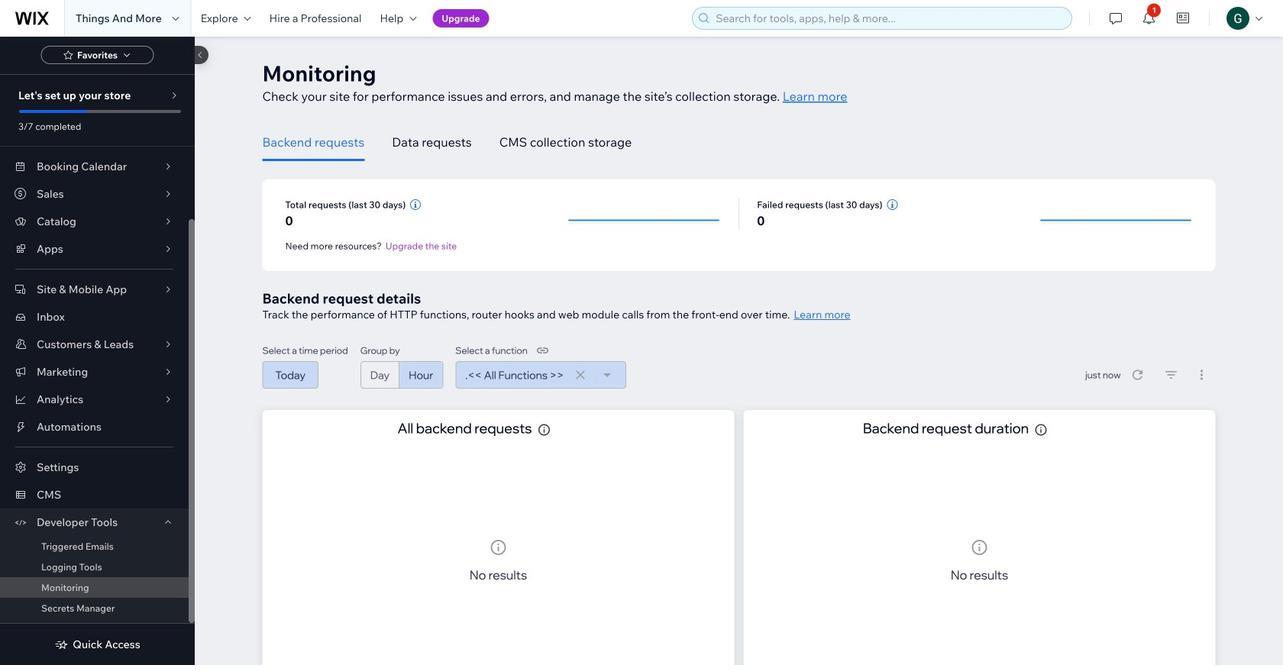 Task type: locate. For each thing, give the bounding box(es) containing it.
Search for tools, apps, help & more... field
[[711, 8, 1067, 29]]

tab list
[[262, 124, 1216, 161]]

sidebar element
[[0, 37, 209, 665]]



Task type: vqa. For each thing, say whether or not it's contained in the screenshot.
Made
no



